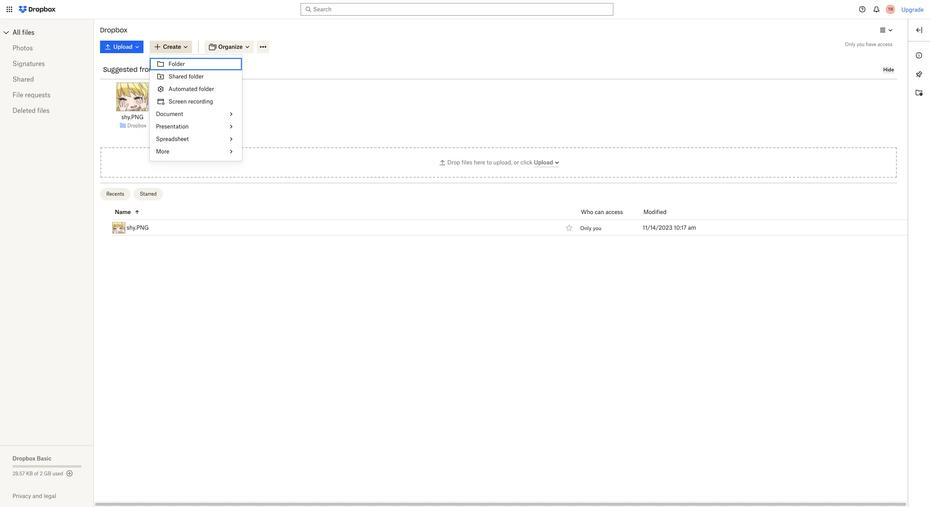 Task type: vqa. For each thing, say whether or not it's contained in the screenshot.
the larger
no



Task type: locate. For each thing, give the bounding box(es) containing it.
drop files here to upload, or click
[[447, 159, 534, 166]]

privacy
[[13, 493, 31, 500]]

0 vertical spatial shy.png link
[[121, 113, 144, 122]]

1 vertical spatial /shy.png image
[[112, 222, 126, 234]]

shy.png up dropbox link
[[121, 114, 144, 120]]

files inside deleted files 'link'
[[37, 107, 50, 115]]

/shy.png image down name
[[112, 222, 126, 234]]

automated folder menu item
[[150, 83, 242, 95]]

open activity image
[[915, 88, 924, 98]]

only
[[845, 41, 856, 47], [580, 225, 592, 231]]

1 vertical spatial only
[[580, 225, 592, 231]]

gb
[[44, 471, 51, 477]]

files for all
[[22, 29, 34, 36]]

open pinned items image
[[915, 70, 924, 79]]

1 vertical spatial access
[[606, 209, 623, 215]]

shy.png down name
[[127, 224, 149, 231]]

2 vertical spatial files
[[462, 159, 472, 166]]

0 vertical spatial dropbox
[[100, 26, 128, 34]]

suggested
[[103, 66, 138, 74]]

0 vertical spatial folder
[[189, 73, 204, 80]]

folder inside menu item
[[199, 86, 214, 92]]

get more space image
[[65, 469, 74, 479]]

files left here
[[462, 159, 472, 166]]

and
[[33, 493, 42, 500]]

0 horizontal spatial only
[[580, 225, 592, 231]]

shy.png link down name
[[127, 223, 149, 232]]

1 vertical spatial files
[[37, 107, 50, 115]]

or
[[514, 159, 519, 166]]

only you button
[[580, 225, 602, 231]]

only you
[[580, 225, 602, 231]]

am
[[688, 224, 696, 231]]

1 vertical spatial folder
[[199, 86, 214, 92]]

0 horizontal spatial shared
[[13, 75, 34, 83]]

open details pane image
[[915, 25, 924, 35]]

0 horizontal spatial files
[[22, 29, 34, 36]]

spreadsheet menu item
[[150, 133, 242, 145]]

from
[[140, 66, 155, 74]]

shared inside 'menu item'
[[169, 73, 187, 80]]

0 vertical spatial only
[[845, 41, 856, 47]]

access inside 'table'
[[606, 209, 623, 215]]

1 vertical spatial you
[[593, 225, 602, 231]]

your
[[157, 66, 172, 74]]

starred
[[140, 191, 157, 197]]

1 vertical spatial shy.png
[[127, 224, 149, 231]]

0 horizontal spatial you
[[593, 225, 602, 231]]

0 vertical spatial access
[[878, 41, 893, 47]]

1 vertical spatial dropbox
[[127, 123, 146, 128]]

1 horizontal spatial files
[[37, 107, 50, 115]]

access right have
[[878, 41, 893, 47]]

shared up file
[[13, 75, 34, 83]]

more menu item
[[150, 145, 242, 158]]

deleted
[[13, 107, 36, 115]]

recents
[[106, 191, 124, 197]]

folder for automated folder
[[199, 86, 214, 92]]

can
[[595, 209, 604, 215]]

dropbox basic
[[13, 456, 51, 462]]

1 horizontal spatial shared
[[169, 73, 187, 80]]

0 vertical spatial files
[[22, 29, 34, 36]]

have
[[866, 41, 876, 47]]

folder up recording
[[199, 86, 214, 92]]

name button
[[115, 207, 562, 217]]

files down file requests link
[[37, 107, 50, 115]]

1 horizontal spatial you
[[857, 41, 865, 47]]

folder
[[169, 61, 185, 67]]

starred button
[[134, 188, 163, 201]]

28.57
[[13, 471, 25, 477]]

you for only you
[[593, 225, 602, 231]]

privacy and legal
[[13, 493, 56, 500]]

/shy.png image up dropbox link
[[116, 83, 149, 111]]

access
[[878, 41, 893, 47], [606, 209, 623, 215]]

0 vertical spatial you
[[857, 41, 865, 47]]

0 horizontal spatial access
[[606, 209, 623, 215]]

who can access
[[581, 209, 623, 215]]

only for only you have access
[[845, 41, 856, 47]]

signatures link
[[13, 56, 81, 72]]

signatures
[[13, 60, 45, 68]]

you
[[857, 41, 865, 47], [593, 225, 602, 231]]

only inside name shy.png, modified 11/14/2023 10:17 am, element
[[580, 225, 592, 231]]

shy.png
[[121, 114, 144, 120], [127, 224, 149, 231]]

only for only you
[[580, 225, 592, 231]]

2 vertical spatial dropbox
[[13, 456, 35, 462]]

add to starred image
[[565, 223, 574, 232]]

folder
[[189, 73, 204, 80], [199, 86, 214, 92]]

only down who
[[580, 225, 592, 231]]

table
[[94, 204, 908, 236]]

to
[[487, 159, 492, 166]]

shared for shared
[[13, 75, 34, 83]]

name shy.png, modified 11/14/2023 10:17 am, element
[[94, 220, 908, 236]]

you down can
[[593, 225, 602, 231]]

shared down 'folder'
[[169, 73, 187, 80]]

dropbox
[[100, 26, 128, 34], [127, 123, 146, 128], [13, 456, 35, 462]]

shy.png link up dropbox link
[[121, 113, 144, 122]]

used
[[52, 471, 63, 477]]

you inside name shy.png, modified 11/14/2023 10:17 am, element
[[593, 225, 602, 231]]

2 horizontal spatial files
[[462, 159, 472, 166]]

files
[[22, 29, 34, 36], [37, 107, 50, 115], [462, 159, 472, 166]]

1 horizontal spatial only
[[845, 41, 856, 47]]

only left have
[[845, 41, 856, 47]]

files inside all files link
[[22, 29, 34, 36]]

deleted files link
[[13, 103, 81, 118]]

/shy.png image
[[116, 83, 149, 111], [112, 222, 126, 234]]

files right the 'all'
[[22, 29, 34, 36]]

access right can
[[606, 209, 623, 215]]

shy.png link
[[121, 113, 144, 122], [127, 223, 149, 232]]

shared
[[169, 73, 187, 80], [13, 75, 34, 83]]

folder inside 'menu item'
[[189, 73, 204, 80]]

modified button
[[644, 207, 687, 217]]

file requests link
[[13, 87, 81, 103]]

dropbox for dropbox link
[[127, 123, 146, 128]]

1 vertical spatial shy.png link
[[127, 223, 149, 232]]

file
[[13, 91, 23, 99]]

0 vertical spatial shy.png
[[121, 114, 144, 120]]

/shy.png image inside name shy.png, modified 11/14/2023 10:17 am, element
[[112, 222, 126, 234]]

folder down folder menu item
[[189, 73, 204, 80]]

you left have
[[857, 41, 865, 47]]

drop
[[447, 159, 460, 166]]



Task type: describe. For each thing, give the bounding box(es) containing it.
file requests
[[13, 91, 50, 99]]

activity
[[174, 66, 198, 74]]

privacy and legal link
[[13, 493, 94, 500]]

0 vertical spatial /shy.png image
[[116, 83, 149, 111]]

shared for shared folder
[[169, 73, 187, 80]]

here
[[474, 159, 485, 166]]

recording
[[188, 98, 213, 105]]

28.57 kb of 2 gb used
[[13, 471, 63, 477]]

shared folder
[[169, 73, 204, 80]]

legal
[[44, 493, 56, 500]]

upload,
[[493, 159, 512, 166]]

automated folder
[[169, 86, 214, 92]]

screen recording
[[169, 98, 213, 105]]

document menu item
[[150, 108, 242, 120]]

folder for shared folder
[[189, 73, 204, 80]]

10:17
[[674, 224, 687, 231]]

click
[[521, 159, 533, 166]]

name
[[115, 209, 131, 215]]

dropbox link
[[127, 122, 146, 130]]

automated
[[169, 86, 198, 92]]

suggested from your activity
[[103, 66, 198, 74]]

you for only you have access
[[857, 41, 865, 47]]

presentation menu item
[[150, 120, 242, 133]]

spreadsheet
[[156, 136, 189, 142]]

2
[[40, 471, 43, 477]]

dropbox for dropbox basic
[[13, 456, 35, 462]]

photos
[[13, 44, 33, 52]]

all files link
[[13, 26, 94, 39]]

dropbox logo - go to the homepage image
[[16, 3, 58, 16]]

global header element
[[0, 0, 930, 19]]

who
[[581, 209, 593, 215]]

shared folder menu item
[[150, 70, 242, 83]]

folder menu item
[[150, 58, 242, 70]]

all files
[[13, 29, 34, 36]]

document
[[156, 111, 183, 117]]

of
[[34, 471, 38, 477]]

upgrade
[[902, 6, 924, 13]]

all
[[13, 29, 20, 36]]

1 horizontal spatial access
[[878, 41, 893, 47]]

requests
[[25, 91, 50, 99]]

11/14/2023 10:17 am
[[643, 224, 696, 231]]

screen recording menu item
[[150, 95, 242, 108]]

upgrade link
[[902, 6, 924, 13]]

11/14/2023
[[643, 224, 673, 231]]

modified
[[644, 209, 667, 215]]

table containing name
[[94, 204, 908, 236]]

only you have access
[[845, 41, 893, 47]]

screen
[[169, 98, 187, 105]]

presentation
[[156, 123, 189, 130]]

basic
[[37, 456, 51, 462]]

shy.png link inside 'table'
[[127, 223, 149, 232]]

kb
[[26, 471, 33, 477]]

open information panel image
[[915, 51, 924, 60]]

more
[[156, 148, 169, 155]]

shared link
[[13, 72, 81, 87]]

files for deleted
[[37, 107, 50, 115]]

recents button
[[100, 188, 130, 201]]

files for drop
[[462, 159, 472, 166]]

deleted files
[[13, 107, 50, 115]]

photos link
[[13, 40, 81, 56]]



